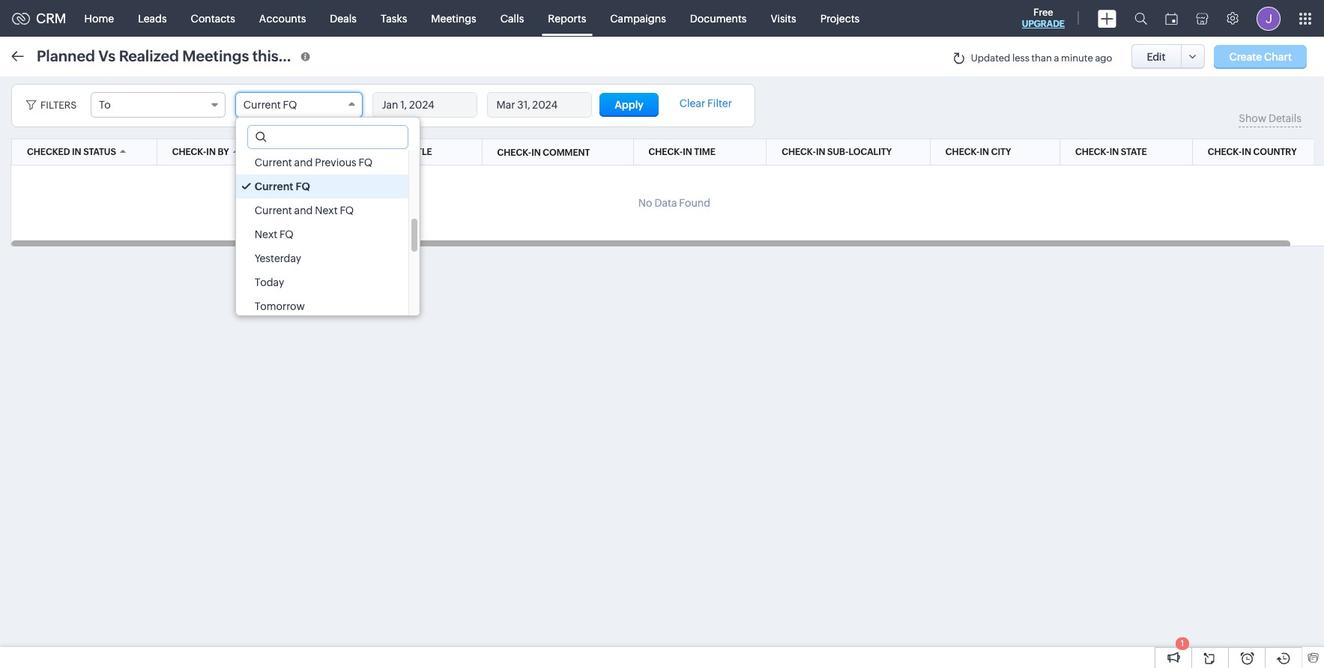 Task type: locate. For each thing, give the bounding box(es) containing it.
filters
[[40, 100, 77, 111]]

visits
[[771, 12, 796, 24]]

in for status
[[72, 147, 81, 157]]

in left sub-
[[816, 147, 826, 157]]

fq up yesterday
[[280, 229, 294, 241]]

2 check- from the left
[[649, 147, 683, 157]]

tomorrow
[[255, 301, 305, 313]]

0 horizontal spatial mmm d, yyyy text field
[[373, 93, 476, 117]]

logo image
[[12, 12, 30, 24]]

home link
[[72, 0, 126, 36]]

current up current fq
[[255, 157, 292, 169]]

updated less than a minute ago
[[971, 53, 1113, 64]]

mmm d, yyyy text field up check-in comment
[[488, 93, 591, 117]]

mmm d, yyyy text field up title
[[373, 93, 476, 117]]

0 horizontal spatial next
[[255, 229, 277, 241]]

1 horizontal spatial mmm d, yyyy text field
[[488, 93, 591, 117]]

and inside "option"
[[294, 205, 313, 217]]

check- left sub-
[[782, 147, 816, 157]]

7 in from the left
[[1242, 147, 1252, 157]]

next up yesterday
[[255, 229, 277, 241]]

current and previous fq
[[255, 157, 373, 169]]

and inside option
[[294, 157, 313, 169]]

check-in time
[[649, 147, 716, 157]]

fq inside current and next fq "option"
[[340, 205, 354, 217]]

in left state
[[1110, 147, 1119, 157]]

2 current from the top
[[255, 181, 293, 193]]

1 and from the top
[[294, 157, 313, 169]]

yesterday
[[255, 253, 301, 265]]

MMM D, YYYY text field
[[373, 93, 476, 117], [488, 93, 591, 117]]

check- for check-in by
[[172, 147, 206, 157]]

check- left time
[[649, 147, 683, 157]]

this
[[252, 47, 279, 64]]

check-
[[172, 147, 206, 157], [649, 147, 683, 157], [782, 147, 816, 157], [946, 147, 980, 157], [1076, 147, 1110, 157], [1208, 147, 1242, 157], [497, 147, 532, 158]]

check-in state
[[1076, 147, 1147, 157]]

meetings left calls link
[[431, 12, 476, 24]]

0 vertical spatial next
[[315, 205, 338, 217]]

and for next
[[294, 205, 313, 217]]

free upgrade
[[1022, 7, 1065, 29]]

1 vertical spatial current
[[255, 181, 293, 193]]

0 vertical spatial and
[[294, 157, 313, 169]]

check- for check-in comment
[[497, 147, 532, 158]]

calls
[[500, 12, 524, 24]]

3 check- from the left
[[782, 147, 816, 157]]

and for previous
[[294, 157, 313, 169]]

next
[[315, 205, 338, 217], [255, 229, 277, 241]]

edit button
[[1131, 44, 1182, 69]]

1 current from the top
[[255, 157, 292, 169]]

next inside option
[[255, 229, 277, 241]]

checked in status
[[27, 147, 116, 157]]

planned vs realized meetings this month
[[37, 47, 329, 64]]

projects
[[820, 12, 860, 24]]

visits link
[[759, 0, 808, 36]]

3 current from the top
[[255, 205, 292, 217]]

and up current fq option
[[294, 157, 313, 169]]

1 horizontal spatial meetings
[[431, 12, 476, 24]]

current for current fq
[[255, 181, 293, 193]]

8 in from the left
[[532, 147, 541, 158]]

and down current fq option
[[294, 205, 313, 217]]

reports
[[548, 12, 586, 24]]

in for time
[[683, 147, 692, 157]]

current and next fq
[[255, 205, 354, 217]]

2 vertical spatial current
[[255, 205, 292, 217]]

fq up current and next fq
[[296, 181, 310, 193]]

current for current and next fq
[[255, 205, 292, 217]]

no data found
[[638, 197, 711, 209]]

fq down current fq option
[[340, 205, 354, 217]]

list box
[[236, 151, 420, 319]]

meetings
[[431, 12, 476, 24], [182, 47, 249, 64]]

today option
[[236, 271, 408, 295]]

0 vertical spatial current
[[255, 157, 292, 169]]

edit
[[1147, 51, 1166, 63]]

check- for check-in country
[[1208, 147, 1242, 157]]

1 vertical spatial next
[[255, 229, 277, 241]]

leads
[[138, 12, 167, 24]]

current inside "option"
[[255, 205, 292, 217]]

in left time
[[683, 147, 692, 157]]

5 in from the left
[[980, 147, 989, 157]]

in left city
[[980, 147, 989, 157]]

tasks link
[[369, 0, 419, 36]]

1 vertical spatial and
[[294, 205, 313, 217]]

leads link
[[126, 0, 179, 36]]

title
[[409, 147, 432, 157]]

and
[[294, 157, 313, 169], [294, 205, 313, 217]]

0 vertical spatial meetings
[[431, 12, 476, 24]]

in left country
[[1242, 147, 1252, 157]]

list box containing current and previous fq
[[236, 151, 420, 319]]

documents link
[[678, 0, 759, 36]]

check- left city
[[946, 147, 980, 157]]

1 mmm d, yyyy text field from the left
[[373, 93, 476, 117]]

7 check- from the left
[[497, 147, 532, 158]]

check-in country
[[1208, 147, 1297, 157]]

check- left country
[[1208, 147, 1242, 157]]

current
[[255, 157, 292, 169], [255, 181, 293, 193], [255, 205, 292, 217]]

sub-
[[828, 147, 849, 157]]

1 check- from the left
[[172, 147, 206, 157]]

4 in from the left
[[816, 147, 826, 157]]

month
[[282, 47, 329, 64]]

2 mmm d, yyyy text field from the left
[[488, 93, 591, 117]]

in left the status
[[72, 147, 81, 157]]

in left by
[[206, 147, 216, 157]]

fq right previous
[[359, 157, 373, 169]]

next down current fq option
[[315, 205, 338, 217]]

today
[[255, 277, 284, 289]]

reports link
[[536, 0, 598, 36]]

in left comment
[[532, 147, 541, 158]]

fq
[[359, 157, 373, 169], [296, 181, 310, 193], [340, 205, 354, 217], [280, 229, 294, 241]]

data
[[655, 197, 677, 209]]

crm
[[36, 10, 66, 26]]

check- for check-in city
[[946, 147, 980, 157]]

1 horizontal spatial next
[[315, 205, 338, 217]]

meetings down contacts
[[182, 47, 249, 64]]

in for state
[[1110, 147, 1119, 157]]

3 in from the left
[[683, 147, 692, 157]]

6 check- from the left
[[1208, 147, 1242, 157]]

minute
[[1061, 53, 1093, 64]]

current up next fq
[[255, 205, 292, 217]]

None text field
[[248, 126, 408, 148]]

found
[[679, 197, 711, 209]]

in
[[72, 147, 81, 157], [206, 147, 216, 157], [683, 147, 692, 157], [816, 147, 826, 157], [980, 147, 989, 157], [1110, 147, 1119, 157], [1242, 147, 1252, 157], [532, 147, 541, 158]]

projects link
[[808, 0, 872, 36]]

check-in city
[[946, 147, 1011, 157]]

next fq
[[255, 229, 294, 241]]

2 in from the left
[[206, 147, 216, 157]]

2 and from the top
[[294, 205, 313, 217]]

5 check- from the left
[[1076, 147, 1110, 157]]

deals link
[[318, 0, 369, 36]]

create chart
[[1230, 51, 1292, 63]]

check- left comment
[[497, 147, 532, 158]]

host
[[297, 147, 321, 157]]

current up current and next fq
[[255, 181, 293, 193]]

accounts
[[259, 12, 306, 24]]

6 in from the left
[[1110, 147, 1119, 157]]

country
[[1254, 147, 1297, 157]]

0 horizontal spatial meetings
[[182, 47, 249, 64]]

1 in from the left
[[72, 147, 81, 157]]

check- left state
[[1076, 147, 1110, 157]]

locality
[[849, 147, 892, 157]]

None field
[[235, 92, 363, 118]]

4 check- from the left
[[946, 147, 980, 157]]

time
[[694, 147, 716, 157]]

check- for check-in sub-locality
[[782, 147, 816, 157]]

by
[[218, 147, 229, 157]]

check- left by
[[172, 147, 206, 157]]



Task type: vqa. For each thing, say whether or not it's contained in the screenshot.
fifth Check- from right
yes



Task type: describe. For each thing, give the bounding box(es) containing it.
1 vertical spatial meetings
[[182, 47, 249, 64]]

chart
[[1264, 51, 1292, 63]]

check- for check-in state
[[1076, 147, 1110, 157]]

yesterday option
[[236, 247, 408, 271]]

no
[[638, 197, 653, 209]]

in for by
[[206, 147, 216, 157]]

tasks
[[381, 12, 407, 24]]

documents
[[690, 12, 747, 24]]

contacts
[[191, 12, 235, 24]]

free
[[1034, 7, 1053, 18]]

tomorrow option
[[236, 295, 408, 319]]

in for country
[[1242, 147, 1252, 157]]

calls link
[[488, 0, 536, 36]]

fq inside current and previous fq option
[[359, 157, 373, 169]]

home
[[84, 12, 114, 24]]

city
[[991, 147, 1011, 157]]

previous
[[315, 157, 357, 169]]

check-in comment
[[497, 147, 590, 158]]

crm link
[[12, 10, 66, 26]]

status
[[83, 147, 116, 157]]

fq inside next fq option
[[280, 229, 294, 241]]

less
[[1013, 53, 1030, 64]]

check-in sub-locality
[[782, 147, 892, 157]]

current for current and previous fq
[[255, 157, 292, 169]]

updated
[[971, 53, 1011, 64]]

check-in by
[[172, 147, 229, 157]]

meetings link
[[419, 0, 488, 36]]

clear filter
[[680, 97, 732, 109]]

a
[[1054, 53, 1059, 64]]

checked
[[27, 147, 70, 157]]

state
[[1121, 147, 1147, 157]]

next fq option
[[236, 223, 408, 247]]

check- for check-in time
[[649, 147, 683, 157]]

current fq
[[255, 181, 310, 193]]

realized
[[119, 47, 179, 64]]

contacts link
[[179, 0, 247, 36]]

planned
[[37, 47, 95, 64]]

ago
[[1095, 53, 1113, 64]]

comment
[[543, 147, 590, 158]]

apply button
[[600, 93, 659, 117]]

deals
[[330, 12, 357, 24]]

campaigns link
[[598, 0, 678, 36]]

in for comment
[[532, 147, 541, 158]]

campaigns
[[610, 12, 666, 24]]

next inside "option"
[[315, 205, 338, 217]]

current fq option
[[236, 175, 408, 199]]

create chart button
[[1215, 45, 1307, 69]]

apply
[[615, 99, 644, 111]]

create
[[1230, 51, 1262, 63]]

current and previous fq option
[[236, 151, 408, 175]]

current and next fq option
[[236, 199, 408, 223]]

accounts link
[[247, 0, 318, 36]]

filter
[[708, 97, 732, 109]]

in for city
[[980, 147, 989, 157]]

than
[[1032, 53, 1052, 64]]

vs
[[98, 47, 116, 64]]

in for sub-
[[816, 147, 826, 157]]

upgrade
[[1022, 19, 1065, 29]]

clear
[[680, 97, 705, 109]]

fq inside current fq option
[[296, 181, 310, 193]]



